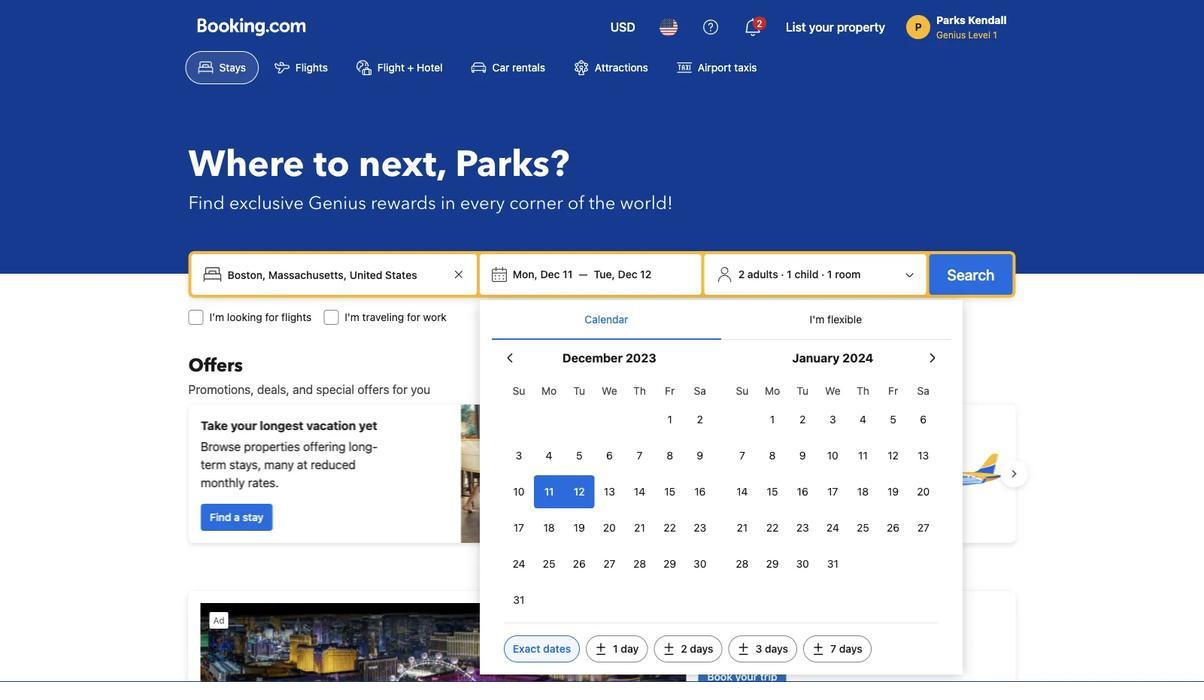 Task type: vqa. For each thing, say whether or not it's contained in the screenshot.
rightmost and
yes



Task type: describe. For each thing, give the bounding box(es) containing it.
calendar
[[585, 313, 628, 326]]

you
[[411, 382, 430, 397]]

compare
[[699, 449, 747, 463]]

10 December 2023 checkbox
[[504, 475, 534, 508]]

27 for '27 january 2024' checkbox
[[917, 522, 929, 534]]

25 December 2023 checkbox
[[534, 548, 564, 581]]

i'm for i'm traveling for work
[[345, 311, 359, 323]]

flexibility
[[620, 467, 668, 481]]

23 January 2024 checkbox
[[788, 511, 818, 545]]

0 vertical spatial 12
[[640, 268, 652, 281]]

31 December 2023 checkbox
[[504, 584, 534, 617]]

grid for december
[[504, 376, 715, 617]]

exclusive
[[229, 191, 304, 215]]

11 January 2024 checkbox
[[848, 439, 878, 472]]

monthly
[[200, 476, 244, 490]]

7 days
[[830, 643, 863, 655]]

to
[[313, 140, 350, 189]]

flight + hotel link
[[344, 51, 455, 84]]

airport
[[698, 61, 731, 74]]

14 for 14 checkbox
[[634, 485, 645, 498]]

sa for 2024
[[917, 385, 930, 397]]

6 for "6" option
[[920, 413, 927, 426]]

27 for 27 december 2023 option
[[603, 558, 616, 570]]

i'm looking for flights
[[209, 311, 312, 323]]

10 January 2024 checkbox
[[818, 439, 848, 472]]

book
[[774, 449, 801, 463]]

search
[[947, 265, 995, 283]]

6 January 2024 checkbox
[[908, 403, 938, 436]]

5 for 5 checkbox
[[576, 449, 582, 462]]

next,
[[359, 140, 446, 189]]

where
[[188, 140, 304, 189]]

13 for 13 december 2023 checkbox
[[604, 485, 615, 498]]

flights
[[296, 61, 328, 74]]

sa for 2023
[[694, 385, 706, 397]]

8 January 2024 checkbox
[[757, 439, 788, 472]]

8 for 8 december 2023 option
[[667, 449, 673, 462]]

offers promotions, deals, and special offers for you
[[188, 353, 430, 397]]

search button
[[929, 254, 1013, 295]]

calendar button
[[492, 300, 721, 339]]

10 for 10 option
[[827, 449, 838, 462]]

0 vertical spatial 11
[[563, 268, 573, 281]]

find a stay
[[209, 511, 263, 523]]

properties
[[244, 440, 300, 454]]

mo for december
[[541, 385, 557, 397]]

6 December 2023 checkbox
[[594, 439, 625, 472]]

22 January 2024 checkbox
[[757, 511, 788, 545]]

offering
[[303, 440, 345, 454]]

16 for 16 december 2023 option
[[694, 485, 706, 498]]

2 right day at the right bottom of the page
[[681, 643, 687, 655]]

offers
[[188, 353, 243, 378]]

flights inside get inspired – compare and book flights with flexibility
[[804, 449, 838, 463]]

and inside offers promotions, deals, and special offers for you
[[293, 382, 313, 397]]

7 for 7 option
[[739, 449, 745, 462]]

0 horizontal spatial flights
[[281, 311, 312, 323]]

24 for 24 january 2024 option
[[826, 522, 839, 534]]

2 December 2023 checkbox
[[685, 403, 715, 436]]

2 button
[[735, 9, 771, 45]]

mon,
[[513, 268, 538, 281]]

15 for 15 option
[[664, 485, 675, 498]]

th for 2024
[[857, 385, 869, 397]]

adults
[[747, 268, 778, 281]]

and inside get inspired – compare and book flights with flexibility
[[750, 449, 771, 463]]

january
[[792, 351, 840, 365]]

taxis
[[734, 61, 757, 74]]

term
[[200, 458, 226, 472]]

20 January 2024 checkbox
[[908, 475, 938, 508]]

7 January 2024 checkbox
[[727, 439, 757, 472]]

tue, dec 12 button
[[588, 261, 658, 288]]

12 January 2024 checkbox
[[878, 439, 908, 472]]

rewards
[[371, 191, 436, 215]]

take
[[200, 419, 228, 433]]

flight + hotel
[[378, 61, 443, 74]]

dates
[[543, 643, 571, 655]]

flights link
[[262, 51, 341, 84]]

20 for the 20 option
[[603, 522, 616, 534]]

3 for 3 option on the bottom right
[[830, 413, 836, 426]]

take your longest vacation yet browse properties offering long- term stays, many at reduced monthly rates.
[[200, 419, 377, 490]]

i'm flexible
[[810, 313, 862, 326]]

car rentals link
[[458, 51, 558, 84]]

tue,
[[594, 268, 615, 281]]

19 for '19 december 2023' "option"
[[574, 522, 585, 534]]

child
[[795, 268, 819, 281]]

28 January 2024 checkbox
[[727, 548, 757, 581]]

23 for the 23 january 2024 checkbox
[[796, 522, 809, 534]]

property
[[837, 20, 885, 34]]

day
[[621, 643, 639, 655]]

14 January 2024 checkbox
[[727, 475, 757, 508]]

browse
[[200, 440, 241, 454]]

offers main content
[[176, 353, 1028, 682]]

inspired
[[643, 449, 686, 463]]

24 December 2023 checkbox
[[504, 548, 534, 581]]

Where are you going? field
[[221, 261, 450, 288]]

long-
[[348, 440, 377, 454]]

11 cell
[[534, 472, 564, 508]]

i'm for i'm flexible
[[810, 313, 824, 326]]

3 days
[[755, 643, 788, 655]]

23 for 23 december 2023 checkbox
[[694, 522, 706, 534]]

2 inside button
[[738, 268, 745, 281]]

1 January 2024 checkbox
[[757, 403, 788, 436]]

2 dec from the left
[[618, 268, 637, 281]]

december 2023
[[563, 351, 656, 365]]

world!
[[620, 191, 673, 215]]

2 inside checkbox
[[800, 413, 806, 426]]

december
[[563, 351, 623, 365]]

1 day
[[613, 643, 639, 655]]

8 for 8 checkbox
[[769, 449, 776, 462]]

2 adults · 1 child · 1 room button
[[710, 260, 920, 289]]

i'm
[[209, 311, 224, 323]]

kendall
[[968, 14, 1007, 26]]

22 December 2023 checkbox
[[655, 511, 685, 545]]

your for take
[[230, 419, 257, 433]]

27 December 2023 checkbox
[[594, 548, 625, 581]]

4 January 2024 checkbox
[[848, 403, 878, 436]]

1 dec from the left
[[540, 268, 560, 281]]

2024
[[842, 351, 873, 365]]

2 · from the left
[[821, 268, 824, 281]]

list
[[786, 20, 806, 34]]

9 for 9 checkbox
[[697, 449, 703, 462]]

14 December 2023 checkbox
[[625, 475, 655, 508]]

grid for january
[[727, 376, 938, 581]]

find inside offers main content
[[209, 511, 231, 523]]

2 inside checkbox
[[697, 413, 703, 426]]

12 for 12 december 2023 checkbox
[[574, 485, 585, 498]]

mon, dec 11 — tue, dec 12
[[513, 268, 652, 281]]

+
[[407, 61, 414, 74]]

6 for 6 option
[[606, 449, 613, 462]]

18 January 2024 checkbox
[[848, 475, 878, 508]]

offers
[[358, 382, 389, 397]]

usd button
[[601, 9, 644, 45]]

13 January 2024 checkbox
[[908, 439, 938, 472]]

get
[[620, 449, 640, 463]]

9 January 2024 checkbox
[[788, 439, 818, 472]]

2 days
[[681, 643, 713, 655]]

10 for 10 december 2023 checkbox
[[513, 485, 525, 498]]

the
[[589, 191, 616, 215]]

13 December 2023 checkbox
[[594, 475, 625, 508]]

stays,
[[229, 458, 261, 472]]

progress bar inside offers main content
[[593, 555, 611, 561]]

17 December 2023 checkbox
[[504, 511, 534, 545]]

26 for 26 january 2024 checkbox
[[887, 522, 900, 534]]

tab list containing calendar
[[492, 300, 951, 341]]

25 for 25 'checkbox'
[[543, 558, 555, 570]]

2 adults · 1 child · 1 room
[[738, 268, 861, 281]]

12 December 2023 checkbox
[[564, 475, 594, 508]]

28 for 28 january 2024 option
[[736, 558, 749, 570]]

i'm flexible button
[[721, 300, 951, 339]]



Task type: locate. For each thing, give the bounding box(es) containing it.
we for december
[[602, 385, 617, 397]]

0 horizontal spatial 3
[[516, 449, 522, 462]]

your right the list
[[809, 20, 834, 34]]

3 right 2 days
[[755, 643, 762, 655]]

14 down get inspired – compare and book flights with flexibility
[[737, 485, 748, 498]]

2 28 from the left
[[736, 558, 749, 570]]

genius down parks
[[936, 29, 966, 40]]

airport taxis
[[698, 61, 757, 74]]

0 horizontal spatial genius
[[308, 191, 366, 215]]

29 for "29" option
[[766, 558, 779, 570]]

2 horizontal spatial 11
[[858, 449, 868, 462]]

1 right level
[[993, 29, 997, 40]]

4 for 4 checkbox
[[860, 413, 866, 426]]

24 for 24 december 2023 checkbox
[[513, 558, 525, 570]]

11 for 11 december 2023 checkbox
[[544, 485, 554, 498]]

1 horizontal spatial 9
[[799, 449, 806, 462]]

th for 2023
[[633, 385, 646, 397]]

11 for 11 january 2024 option
[[858, 449, 868, 462]]

1 horizontal spatial and
[[750, 449, 771, 463]]

promotions,
[[188, 382, 254, 397]]

0 horizontal spatial sa
[[694, 385, 706, 397]]

1 horizontal spatial 31
[[827, 558, 838, 570]]

1 horizontal spatial genius
[[936, 29, 966, 40]]

20 December 2023 checkbox
[[594, 511, 625, 545]]

11 inside checkbox
[[544, 485, 554, 498]]

12 right tue,
[[640, 268, 652, 281]]

14
[[634, 485, 645, 498], [737, 485, 748, 498]]

dec right mon, on the left top
[[540, 268, 560, 281]]

31 January 2024 checkbox
[[818, 548, 848, 581]]

0 horizontal spatial 23
[[694, 522, 706, 534]]

for left the you
[[392, 382, 408, 397]]

booking.com image
[[197, 18, 306, 36]]

1 grid from the left
[[504, 376, 715, 617]]

1 vertical spatial 5
[[576, 449, 582, 462]]

where to next, parks? find exclusive genius rewards in every corner of the world!
[[188, 140, 673, 215]]

–
[[689, 449, 696, 463]]

hotel
[[417, 61, 443, 74]]

1 we from the left
[[602, 385, 617, 397]]

28
[[633, 558, 646, 570], [736, 558, 749, 570]]

mon, dec 11 button
[[507, 261, 579, 288]]

18 for 18 'option'
[[857, 485, 869, 498]]

th up 4 checkbox
[[857, 385, 869, 397]]

27 inside option
[[603, 558, 616, 570]]

0 horizontal spatial fr
[[665, 385, 675, 397]]

su up 3 december 2023 option
[[513, 385, 525, 397]]

0 horizontal spatial 15
[[664, 485, 675, 498]]

26 December 2023 checkbox
[[564, 548, 594, 581]]

2 14 from the left
[[737, 485, 748, 498]]

9 for 9 option
[[799, 449, 806, 462]]

fr up 1 option
[[665, 385, 675, 397]]

1 th from the left
[[633, 385, 646, 397]]

22 right 21 december 2023 option in the right of the page
[[664, 522, 676, 534]]

20 right 19 option
[[917, 485, 930, 498]]

1 horizontal spatial 7
[[739, 449, 745, 462]]

18 right 17 january 2024 'option'
[[857, 485, 869, 498]]

2 January 2024 checkbox
[[788, 403, 818, 436]]

level
[[968, 29, 990, 40]]

1 horizontal spatial 29
[[766, 558, 779, 570]]

4 left 5 checkbox
[[860, 413, 866, 426]]

1 vertical spatial 19
[[574, 522, 585, 534]]

for for looking
[[265, 311, 279, 323]]

5 right 4 checkbox
[[890, 413, 896, 426]]

1 28 from the left
[[633, 558, 646, 570]]

1 horizontal spatial th
[[857, 385, 869, 397]]

3 December 2023 checkbox
[[504, 439, 534, 472]]

0 horizontal spatial 19
[[574, 522, 585, 534]]

9 inside checkbox
[[697, 449, 703, 462]]

0 vertical spatial 18
[[857, 485, 869, 498]]

8 right 7 option
[[769, 449, 776, 462]]

1 29 from the left
[[663, 558, 676, 570]]

0 horizontal spatial 26
[[573, 558, 586, 570]]

parks
[[936, 14, 966, 26]]

0 horizontal spatial su
[[513, 385, 525, 397]]

0 vertical spatial 13
[[918, 449, 929, 462]]

1 days from the left
[[690, 643, 713, 655]]

15 right the 14 january 2024 option
[[767, 485, 778, 498]]

2023
[[626, 351, 656, 365]]

17 for 17 checkbox
[[514, 522, 524, 534]]

attractions link
[[561, 51, 661, 84]]

21 for 21 'checkbox'
[[737, 522, 748, 534]]

23 right 22 january 2024 checkbox
[[796, 522, 809, 534]]

1 sa from the left
[[694, 385, 706, 397]]

24
[[826, 522, 839, 534], [513, 558, 525, 570]]

0 horizontal spatial 4
[[546, 449, 552, 462]]

find inside the where to next, parks? find exclusive genius rewards in every corner of the world!
[[188, 191, 225, 215]]

9 December 2023 checkbox
[[685, 439, 715, 472]]

31 right 30 checkbox
[[827, 558, 838, 570]]

18 inside checkbox
[[543, 522, 555, 534]]

4 inside checkbox
[[546, 449, 552, 462]]

19 right 18 checkbox
[[574, 522, 585, 534]]

15 inside 15 option
[[664, 485, 675, 498]]

region
[[176, 399, 1028, 549]]

0 horizontal spatial 25
[[543, 558, 555, 570]]

16 January 2024 checkbox
[[788, 475, 818, 508]]

mo for january
[[765, 385, 780, 397]]

at
[[297, 458, 307, 472]]

25 January 2024 checkbox
[[848, 511, 878, 545]]

1 horizontal spatial 15
[[767, 485, 778, 498]]

1 30 from the left
[[694, 558, 707, 570]]

0 horizontal spatial 5
[[576, 449, 582, 462]]

yet
[[358, 419, 377, 433]]

7 for 7 december 2023 option at the bottom of the page
[[637, 449, 643, 462]]

corner
[[509, 191, 563, 215]]

0 vertical spatial 20
[[917, 485, 930, 498]]

grid
[[504, 376, 715, 617], [727, 376, 938, 581]]

21 December 2023 checkbox
[[625, 511, 655, 545]]

1 vertical spatial 13
[[604, 485, 615, 498]]

2 vertical spatial 3
[[755, 643, 762, 655]]

13 right 12 january 2024 checkbox
[[918, 449, 929, 462]]

29 inside option
[[663, 558, 676, 570]]

special
[[316, 382, 354, 397]]

11 December 2023 checkbox
[[534, 475, 564, 508]]

25 right 24 december 2023 checkbox
[[543, 558, 555, 570]]

i'm left flexible
[[810, 313, 824, 326]]

24 inside 24 january 2024 option
[[826, 522, 839, 534]]

24 January 2024 checkbox
[[818, 511, 848, 545]]

find down where
[[188, 191, 225, 215]]

1 8 from the left
[[667, 449, 673, 462]]

1 horizontal spatial 11
[[563, 268, 573, 281]]

tu for january
[[797, 385, 809, 397]]

2 we from the left
[[825, 385, 841, 397]]

0 vertical spatial 19
[[888, 485, 899, 498]]

12 right 11 january 2024 option
[[888, 449, 899, 462]]

2 8 from the left
[[769, 449, 776, 462]]

for for traveling
[[407, 311, 420, 323]]

30 right "29" option
[[796, 558, 809, 570]]

17 right 16 january 2024 checkbox
[[827, 485, 838, 498]]

days for 7 days
[[839, 643, 863, 655]]

flexible
[[827, 313, 862, 326]]

fr for 2024
[[888, 385, 898, 397]]

2 horizontal spatial 12
[[888, 449, 899, 462]]

in
[[440, 191, 455, 215]]

1 vertical spatial 20
[[603, 522, 616, 534]]

for left work
[[407, 311, 420, 323]]

28 for 28 december 2023 checkbox
[[633, 558, 646, 570]]

1 fr from the left
[[665, 385, 675, 397]]

1 21 from the left
[[634, 522, 645, 534]]

13 right 12 december 2023 checkbox
[[604, 485, 615, 498]]

1 horizontal spatial grid
[[727, 376, 938, 581]]

0 vertical spatial 10
[[827, 449, 838, 462]]

12 inside cell
[[574, 485, 585, 498]]

4 right 3 december 2023 option
[[546, 449, 552, 462]]

15 December 2023 checkbox
[[655, 475, 685, 508]]

0 horizontal spatial 27
[[603, 558, 616, 570]]

su for december
[[513, 385, 525, 397]]

1 left child
[[787, 268, 792, 281]]

26 for 26 'checkbox'
[[573, 558, 586, 570]]

2 horizontal spatial 7
[[830, 643, 836, 655]]

your account menu parks kendall genius level 1 element
[[906, 7, 1013, 41]]

7 right the 3 days
[[830, 643, 836, 655]]

longest
[[259, 419, 303, 433]]

29 left 30 checkbox
[[766, 558, 779, 570]]

flight
[[378, 61, 405, 74]]

i'm inside button
[[810, 313, 824, 326]]

1 inside option
[[667, 413, 672, 426]]

28 left "29" option
[[736, 558, 749, 570]]

find left a
[[209, 511, 231, 523]]

vacation
[[306, 419, 356, 433]]

1 horizontal spatial 3
[[755, 643, 762, 655]]

16 for 16 january 2024 checkbox
[[797, 485, 808, 498]]

0 horizontal spatial dec
[[540, 268, 560, 281]]

19 right 18 'option'
[[888, 485, 899, 498]]

1 left room
[[827, 268, 832, 281]]

4 inside checkbox
[[860, 413, 866, 426]]

18 for 18 checkbox
[[543, 522, 555, 534]]

5 right 4 checkbox in the bottom left of the page
[[576, 449, 582, 462]]

26 January 2024 checkbox
[[878, 511, 908, 545]]

28 inside 28 december 2023 checkbox
[[633, 558, 646, 570]]

2 inside dropdown button
[[757, 18, 762, 29]]

26 inside checkbox
[[887, 522, 900, 534]]

2 sa from the left
[[917, 385, 930, 397]]

1 horizontal spatial 17
[[827, 485, 838, 498]]

2 fr from the left
[[888, 385, 898, 397]]

6
[[920, 413, 927, 426], [606, 449, 613, 462]]

1 su from the left
[[513, 385, 525, 397]]

1 horizontal spatial 27
[[917, 522, 929, 534]]

0 vertical spatial genius
[[936, 29, 966, 40]]

9 right –
[[697, 449, 703, 462]]

12 for 12 january 2024 checkbox
[[888, 449, 899, 462]]

18 December 2023 checkbox
[[534, 511, 564, 545]]

22 for 22 option
[[664, 522, 676, 534]]

1 December 2023 checkbox
[[655, 403, 685, 436]]

get inspired – compare and book flights with flexibility
[[620, 449, 864, 481]]

26 right 25 january 2024 checkbox
[[887, 522, 900, 534]]

19 inside "option"
[[574, 522, 585, 534]]

30 December 2023 checkbox
[[685, 548, 715, 581]]

fr for 2023
[[665, 385, 675, 397]]

0 horizontal spatial ·
[[781, 268, 784, 281]]

parks kendall genius level 1
[[936, 14, 1007, 40]]

17 inside 'option'
[[827, 485, 838, 498]]

19 December 2023 checkbox
[[564, 511, 594, 545]]

2 mo from the left
[[765, 385, 780, 397]]

27 right 26 january 2024 checkbox
[[917, 522, 929, 534]]

12 cell
[[564, 472, 594, 508]]

tu
[[573, 385, 585, 397], [797, 385, 809, 397]]

1 23 from the left
[[694, 522, 706, 534]]

14 down flexibility
[[634, 485, 645, 498]]

usd
[[610, 20, 635, 34]]

0 vertical spatial 4
[[860, 413, 866, 426]]

3
[[830, 413, 836, 426], [516, 449, 522, 462], [755, 643, 762, 655]]

17 for 17 january 2024 'option'
[[827, 485, 838, 498]]

of
[[568, 191, 584, 215]]

we
[[602, 385, 617, 397], [825, 385, 841, 397]]

19 January 2024 checkbox
[[878, 475, 908, 508]]

traveling
[[362, 311, 404, 323]]

work
[[423, 311, 447, 323]]

1 vertical spatial 11
[[858, 449, 868, 462]]

1 horizontal spatial 4
[[860, 413, 866, 426]]

2 left the list
[[757, 18, 762, 29]]

0 horizontal spatial 11
[[544, 485, 554, 498]]

20 for 20 january 2024 option
[[917, 485, 930, 498]]

31 for "31" checkbox
[[513, 594, 525, 606]]

sa up 2 december 2023 checkbox
[[694, 385, 706, 397]]

2 tu from the left
[[797, 385, 809, 397]]

9 inside option
[[799, 449, 806, 462]]

21 inside option
[[634, 522, 645, 534]]

27 January 2024 checkbox
[[908, 511, 938, 545]]

8 inside 8 checkbox
[[769, 449, 776, 462]]

5 inside checkbox
[[576, 449, 582, 462]]

1 horizontal spatial 8
[[769, 449, 776, 462]]

1 14 from the left
[[634, 485, 645, 498]]

22 inside option
[[664, 522, 676, 534]]

1 horizontal spatial 10
[[827, 449, 838, 462]]

for right looking
[[265, 311, 279, 323]]

and left book
[[750, 449, 771, 463]]

january 2024
[[792, 351, 873, 365]]

0 horizontal spatial 24
[[513, 558, 525, 570]]

0 vertical spatial find
[[188, 191, 225, 215]]

6 left get on the bottom of page
[[606, 449, 613, 462]]

p
[[915, 21, 922, 33]]

0 vertical spatial 27
[[917, 522, 929, 534]]

2 grid from the left
[[727, 376, 938, 581]]

with
[[841, 449, 864, 463]]

24 right the 23 january 2024 checkbox
[[826, 522, 839, 534]]

3 right 2 january 2024 checkbox
[[830, 413, 836, 426]]

13 for 13 checkbox
[[918, 449, 929, 462]]

27 inside checkbox
[[917, 522, 929, 534]]

0 vertical spatial 17
[[827, 485, 838, 498]]

1 horizontal spatial 23
[[796, 522, 809, 534]]

26
[[887, 522, 900, 534], [573, 558, 586, 570]]

7
[[637, 449, 643, 462], [739, 449, 745, 462], [830, 643, 836, 655]]

0 vertical spatial 31
[[827, 558, 838, 570]]

18 left '19 december 2023' "option"
[[543, 522, 555, 534]]

0 vertical spatial 3
[[830, 413, 836, 426]]

1 vertical spatial 18
[[543, 522, 555, 534]]

9 left 10 option
[[799, 449, 806, 462]]

days for 3 days
[[765, 643, 788, 655]]

22
[[664, 522, 676, 534], [766, 522, 779, 534]]

stays link
[[185, 51, 259, 84]]

1 horizontal spatial we
[[825, 385, 841, 397]]

2 days from the left
[[765, 643, 788, 655]]

we up 3 option on the bottom right
[[825, 385, 841, 397]]

16 left 17 january 2024 'option'
[[797, 485, 808, 498]]

2 su from the left
[[736, 385, 749, 397]]

1 vertical spatial 4
[[546, 449, 552, 462]]

tu for december
[[573, 385, 585, 397]]

1 horizontal spatial 14
[[737, 485, 748, 498]]

list your property
[[786, 20, 885, 34]]

every
[[460, 191, 505, 215]]

29 inside option
[[766, 558, 779, 570]]

0 horizontal spatial 9
[[697, 449, 703, 462]]

15 January 2024 checkbox
[[757, 475, 788, 508]]

1 22 from the left
[[664, 522, 676, 534]]

tu up 2 january 2024 checkbox
[[797, 385, 809, 397]]

10 left 11 december 2023 checkbox
[[513, 485, 525, 498]]

25 inside checkbox
[[857, 522, 869, 534]]

30 right '29 december 2023' option in the bottom right of the page
[[694, 558, 707, 570]]

1 vertical spatial 25
[[543, 558, 555, 570]]

23
[[694, 522, 706, 534], [796, 522, 809, 534]]

su for january
[[736, 385, 749, 397]]

31 inside checkbox
[[513, 594, 525, 606]]

0 vertical spatial and
[[293, 382, 313, 397]]

2 right 1 january 2024 checkbox
[[800, 413, 806, 426]]

29 January 2024 checkbox
[[757, 548, 788, 581]]

2 9 from the left
[[799, 449, 806, 462]]

sa
[[694, 385, 706, 397], [917, 385, 930, 397]]

16 inside checkbox
[[797, 485, 808, 498]]

deals,
[[257, 382, 289, 397]]

1 tu from the left
[[573, 385, 585, 397]]

16 right 15 option
[[694, 485, 706, 498]]

looking
[[227, 311, 262, 323]]

14 inside 14 checkbox
[[634, 485, 645, 498]]

your inside take your longest vacation yet browse properties offering long- term stays, many at reduced monthly rates.
[[230, 419, 257, 433]]

0 horizontal spatial 17
[[514, 522, 524, 534]]

17 January 2024 checkbox
[[818, 475, 848, 508]]

11 right 10 option
[[858, 449, 868, 462]]

car rentals
[[492, 61, 545, 74]]

we for january
[[825, 385, 841, 397]]

1 horizontal spatial 12
[[640, 268, 652, 281]]

2 16 from the left
[[797, 485, 808, 498]]

19 inside option
[[888, 485, 899, 498]]

su up 7 option
[[736, 385, 749, 397]]

dec right tue,
[[618, 268, 637, 281]]

17 left 18 checkbox
[[514, 522, 524, 534]]

advertisement region
[[188, 591, 1016, 682]]

2 22 from the left
[[766, 522, 779, 534]]

28 left '29 december 2023' option in the bottom right of the page
[[633, 558, 646, 570]]

25 for 25 january 2024 checkbox
[[857, 522, 869, 534]]

25 right 24 january 2024 option
[[857, 522, 869, 534]]

7 up flexibility
[[637, 449, 643, 462]]

22 inside checkbox
[[766, 522, 779, 534]]

fly away to your dream vacation image
[[898, 421, 1004, 526]]

31 inside option
[[827, 558, 838, 570]]

exact dates
[[513, 643, 571, 655]]

26 inside 'checkbox'
[[573, 558, 586, 570]]

30 January 2024 checkbox
[[788, 548, 818, 581]]

—
[[579, 268, 588, 281]]

1 horizontal spatial 26
[[887, 522, 900, 534]]

12
[[640, 268, 652, 281], [888, 449, 899, 462], [574, 485, 585, 498]]

14 for the 14 january 2024 option
[[737, 485, 748, 498]]

25 inside 'checkbox'
[[543, 558, 555, 570]]

5 December 2023 checkbox
[[564, 439, 594, 472]]

1 horizontal spatial 16
[[797, 485, 808, 498]]

1 vertical spatial flights
[[804, 449, 838, 463]]

1 vertical spatial 6
[[606, 449, 613, 462]]

2 29 from the left
[[766, 558, 779, 570]]

2 th from the left
[[857, 385, 869, 397]]

3 January 2024 checkbox
[[818, 403, 848, 436]]

0 horizontal spatial 30
[[694, 558, 707, 570]]

1 vertical spatial 31
[[513, 594, 525, 606]]

1 horizontal spatial 18
[[857, 485, 869, 498]]

6 right 5 checkbox
[[920, 413, 927, 426]]

21 for 21 december 2023 option in the right of the page
[[634, 522, 645, 534]]

3 left 4 checkbox in the bottom left of the page
[[516, 449, 522, 462]]

reduced
[[310, 458, 355, 472]]

24 left 25 'checkbox'
[[513, 558, 525, 570]]

sa up "6" option
[[917, 385, 930, 397]]

2 15 from the left
[[767, 485, 778, 498]]

29 right 28 december 2023 checkbox
[[663, 558, 676, 570]]

0 horizontal spatial i'm
[[345, 311, 359, 323]]

8 inside 8 december 2023 option
[[667, 449, 673, 462]]

1 horizontal spatial 25
[[857, 522, 869, 534]]

genius down to
[[308, 191, 366, 215]]

3 inside 3 option
[[830, 413, 836, 426]]

flights right looking
[[281, 311, 312, 323]]

16 inside option
[[694, 485, 706, 498]]

a
[[234, 511, 239, 523]]

27 right 26 'checkbox'
[[603, 558, 616, 570]]

0 vertical spatial 26
[[887, 522, 900, 534]]

4 December 2023 checkbox
[[534, 439, 564, 472]]

22 for 22 january 2024 checkbox
[[766, 522, 779, 534]]

1 vertical spatial 24
[[513, 558, 525, 570]]

21 left 22 january 2024 checkbox
[[737, 522, 748, 534]]

0 horizontal spatial days
[[690, 643, 713, 655]]

fr up 5 checkbox
[[888, 385, 898, 397]]

29 for '29 december 2023' option in the bottom right of the page
[[663, 558, 676, 570]]

17 inside checkbox
[[514, 522, 524, 534]]

29 December 2023 checkbox
[[655, 548, 685, 581]]

1 vertical spatial genius
[[308, 191, 366, 215]]

1 vertical spatial 12
[[888, 449, 899, 462]]

1 horizontal spatial fr
[[888, 385, 898, 397]]

0 horizontal spatial your
[[230, 419, 257, 433]]

2 left adults
[[738, 268, 745, 281]]

1 horizontal spatial 21
[[737, 522, 748, 534]]

2 vertical spatial 12
[[574, 485, 585, 498]]

th down 2023
[[633, 385, 646, 397]]

1 inside parks kendall genius level 1
[[993, 29, 997, 40]]

list your property link
[[777, 9, 894, 45]]

0 horizontal spatial 16
[[694, 485, 706, 498]]

exact
[[513, 643, 540, 655]]

mo up 1 january 2024 checkbox
[[765, 385, 780, 397]]

11 right 10 december 2023 checkbox
[[544, 485, 554, 498]]

0 vertical spatial 5
[[890, 413, 896, 426]]

4 for 4 checkbox in the bottom left of the page
[[546, 449, 552, 462]]

tab list
[[492, 300, 951, 341]]

15 right 14 checkbox
[[664, 485, 675, 498]]

15
[[664, 485, 675, 498], [767, 485, 778, 498]]

31 for 31 option
[[827, 558, 838, 570]]

22 right 21 'checkbox'
[[766, 522, 779, 534]]

25
[[857, 522, 869, 534], [543, 558, 555, 570]]

28 inside 28 january 2024 option
[[736, 558, 749, 570]]

1
[[993, 29, 997, 40], [787, 268, 792, 281], [827, 268, 832, 281], [667, 413, 672, 426], [770, 413, 775, 426], [613, 643, 618, 655]]

7 inside 7 december 2023 option
[[637, 449, 643, 462]]

car
[[492, 61, 509, 74]]

1 horizontal spatial your
[[809, 20, 834, 34]]

1 horizontal spatial 30
[[796, 558, 809, 570]]

21 inside 'checkbox'
[[737, 522, 748, 534]]

10 inside option
[[827, 449, 838, 462]]

10 inside checkbox
[[513, 485, 525, 498]]

18 inside 'option'
[[857, 485, 869, 498]]

1 horizontal spatial su
[[736, 385, 749, 397]]

2 21 from the left
[[737, 522, 748, 534]]

1 15 from the left
[[664, 485, 675, 498]]

28 December 2023 checkbox
[[625, 548, 655, 581]]

3 days from the left
[[839, 643, 863, 655]]

1 vertical spatial 27
[[603, 558, 616, 570]]

your for list
[[809, 20, 834, 34]]

tu down december
[[573, 385, 585, 397]]

1 left 2 december 2023 checkbox
[[667, 413, 672, 426]]

12 right 11 december 2023 checkbox
[[574, 485, 585, 498]]

progress bar
[[593, 555, 611, 561]]

5 for 5 checkbox
[[890, 413, 896, 426]]

1 mo from the left
[[541, 385, 557, 397]]

region containing take your longest vacation yet
[[176, 399, 1028, 549]]

11 inside option
[[858, 449, 868, 462]]

0 horizontal spatial and
[[293, 382, 313, 397]]

2 right 1 option
[[697, 413, 703, 426]]

your right take
[[230, 419, 257, 433]]

1 left day at the right bottom of the page
[[613, 643, 618, 655]]

5 January 2024 checkbox
[[878, 403, 908, 436]]

20
[[917, 485, 930, 498], [603, 522, 616, 534]]

10 left with
[[827, 449, 838, 462]]

5
[[890, 413, 896, 426], [576, 449, 582, 462]]

2 23 from the left
[[796, 522, 809, 534]]

7 left 8 checkbox
[[739, 449, 745, 462]]

15 for 15 january 2024 checkbox
[[767, 485, 778, 498]]

0 horizontal spatial th
[[633, 385, 646, 397]]

days for 2 days
[[690, 643, 713, 655]]

mo up 4 checkbox in the bottom left of the page
[[541, 385, 557, 397]]

7 December 2023 checkbox
[[625, 439, 655, 472]]

15 inside 15 january 2024 checkbox
[[767, 485, 778, 498]]

23 December 2023 checkbox
[[685, 511, 715, 545]]

16 December 2023 checkbox
[[685, 475, 715, 508]]

1 horizontal spatial 20
[[917, 485, 930, 498]]

3 for 3 december 2023 option
[[516, 449, 522, 462]]

attractions
[[595, 61, 648, 74]]

19 for 19 option
[[888, 485, 899, 498]]

5 inside checkbox
[[890, 413, 896, 426]]

19
[[888, 485, 899, 498], [574, 522, 585, 534]]

1 16 from the left
[[694, 485, 706, 498]]

1 · from the left
[[781, 268, 784, 281]]

20 left 21 december 2023 option in the right of the page
[[603, 522, 616, 534]]

parks?
[[455, 140, 569, 189]]

30
[[694, 558, 707, 570], [796, 558, 809, 570]]

21 January 2024 checkbox
[[727, 511, 757, 545]]

0 horizontal spatial 18
[[543, 522, 555, 534]]

su
[[513, 385, 525, 397], [736, 385, 749, 397]]

1 horizontal spatial 19
[[888, 485, 899, 498]]

24 inside 24 december 2023 checkbox
[[513, 558, 525, 570]]

31 down 24 december 2023 checkbox
[[513, 594, 525, 606]]

· right adults
[[781, 268, 784, 281]]

we down december 2023 at the bottom
[[602, 385, 617, 397]]

· right child
[[821, 268, 824, 281]]

14 inside option
[[737, 485, 748, 498]]

1 9 from the left
[[697, 449, 703, 462]]

26 left 27 december 2023 option
[[573, 558, 586, 570]]

3 inside 3 december 2023 option
[[516, 449, 522, 462]]

and right deals,
[[293, 382, 313, 397]]

11
[[563, 268, 573, 281], [858, 449, 868, 462], [544, 485, 554, 498]]

for inside offers promotions, deals, and special offers for you
[[392, 382, 408, 397]]

1 vertical spatial 26
[[573, 558, 586, 570]]

take your longest vacation yet image
[[461, 405, 596, 543]]

10
[[827, 449, 838, 462], [513, 485, 525, 498]]

1 inside checkbox
[[770, 413, 775, 426]]

1 vertical spatial 10
[[513, 485, 525, 498]]

2 horizontal spatial 3
[[830, 413, 836, 426]]

17
[[827, 485, 838, 498], [514, 522, 524, 534]]

1 horizontal spatial dec
[[618, 268, 637, 281]]

i'm left traveling
[[345, 311, 359, 323]]

7 inside 7 option
[[739, 449, 745, 462]]

genius inside parks kendall genius level 1
[[936, 29, 966, 40]]

8 December 2023 checkbox
[[655, 439, 685, 472]]

2 30 from the left
[[796, 558, 809, 570]]

genius
[[936, 29, 966, 40], [308, 191, 366, 215]]

i'm
[[345, 311, 359, 323], [810, 313, 824, 326]]

2 vertical spatial 11
[[544, 485, 554, 498]]

genius inside the where to next, parks? find exclusive genius rewards in every corner of the world!
[[308, 191, 366, 215]]



